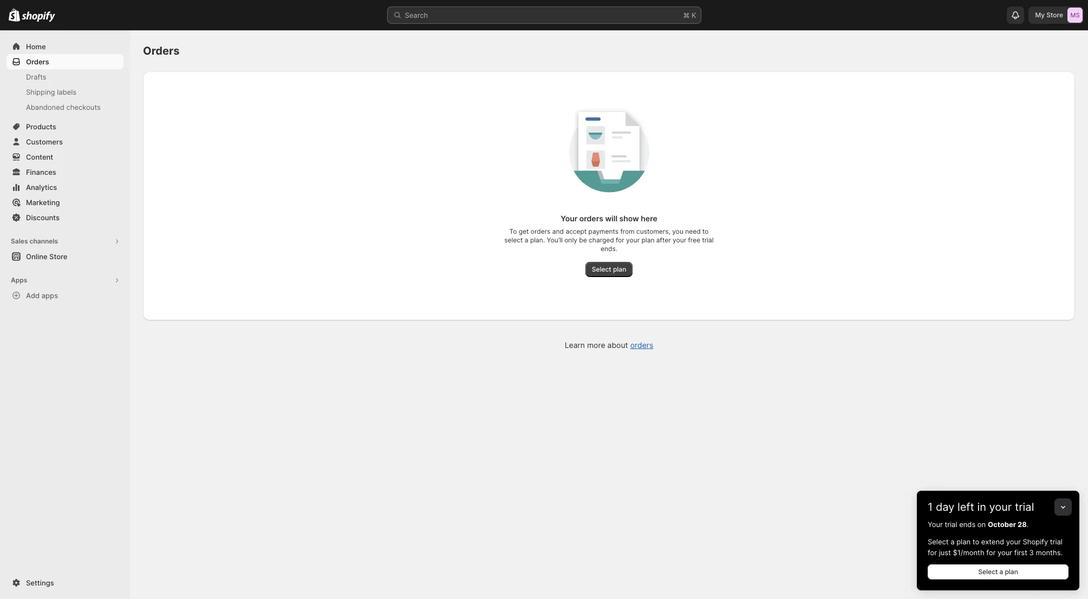 Task type: vqa. For each thing, say whether or not it's contained in the screenshot.
the right "List"
no



Task type: locate. For each thing, give the bounding box(es) containing it.
your up "first"
[[1006, 538, 1021, 546]]

your
[[626, 236, 640, 244], [673, 236, 686, 244], [989, 501, 1012, 514], [1006, 538, 1021, 546], [998, 549, 1012, 557]]

trial left ends
[[945, 520, 957, 529]]

be
[[579, 236, 587, 244]]

orders
[[143, 44, 179, 57], [26, 57, 49, 66]]

⌘
[[683, 11, 690, 19]]

marketing
[[26, 198, 60, 207]]

0 horizontal spatial a
[[525, 236, 528, 244]]

0 horizontal spatial for
[[616, 236, 624, 244]]

online store
[[26, 252, 67, 261]]

settings
[[26, 579, 54, 588]]

select for select a plan to extend your shopify trial for just $1/month for your first 3 months.
[[928, 538, 949, 546]]

more
[[587, 341, 605, 350]]

1 day left in your trial element
[[917, 519, 1079, 591]]

2 horizontal spatial orders
[[630, 341, 653, 350]]

months.
[[1036, 549, 1063, 557]]

checkouts
[[66, 103, 101, 112]]

1 vertical spatial select
[[928, 538, 949, 546]]

trial inside your orders will show here to get orders and accept payments from customers, you need to select a plan. you'll only be charged for your plan after your free trial ends.
[[702, 236, 714, 244]]

0 vertical spatial select
[[592, 265, 611, 273]]

2 vertical spatial select
[[978, 568, 998, 576]]

ends.
[[601, 245, 617, 253]]

will
[[605, 214, 617, 223]]

trial
[[702, 236, 714, 244], [1015, 501, 1034, 514], [945, 520, 957, 529], [1050, 538, 1063, 546]]

select for select a plan
[[978, 568, 998, 576]]

a for select a plan to extend your shopify trial for just $1/month for your first 3 months.
[[951, 538, 955, 546]]

select up 'just'
[[928, 538, 949, 546]]

to up $1/month
[[973, 538, 979, 546]]

orders right about
[[630, 341, 653, 350]]

labels
[[57, 88, 76, 96]]

1 vertical spatial a
[[951, 538, 955, 546]]

2 horizontal spatial select
[[978, 568, 998, 576]]

a down get
[[525, 236, 528, 244]]

3
[[1029, 549, 1034, 557]]

2 horizontal spatial a
[[999, 568, 1003, 576]]

0 vertical spatial store
[[1046, 11, 1063, 19]]

left
[[957, 501, 974, 514]]

a up 'just'
[[951, 538, 955, 546]]

a down select a plan to extend your shopify trial for just $1/month for your first 3 months.
[[999, 568, 1003, 576]]

shipping labels link
[[6, 84, 123, 100]]

1 horizontal spatial for
[[928, 549, 937, 557]]

for
[[616, 236, 624, 244], [928, 549, 937, 557], [986, 549, 996, 557]]

apps
[[42, 291, 58, 300]]

on
[[977, 520, 986, 529]]

plan down customers,
[[641, 236, 654, 244]]

1 horizontal spatial store
[[1046, 11, 1063, 19]]

1 horizontal spatial your
[[928, 520, 943, 529]]

add
[[26, 291, 40, 300]]

1 vertical spatial to
[[973, 538, 979, 546]]

to right need
[[702, 227, 709, 236]]

0 vertical spatial orders
[[579, 214, 603, 223]]

plan up $1/month
[[956, 538, 971, 546]]

settings link
[[6, 576, 123, 591]]

1 day left in your trial button
[[917, 491, 1079, 514]]

your inside your orders will show here to get orders and accept payments from customers, you need to select a plan. you'll only be charged for your plan after your free trial ends.
[[561, 214, 577, 223]]

0 horizontal spatial your
[[561, 214, 577, 223]]

for left 'just'
[[928, 549, 937, 557]]

to
[[702, 227, 709, 236], [973, 538, 979, 546]]

0 vertical spatial to
[[702, 227, 709, 236]]

store right the my
[[1046, 11, 1063, 19]]

trial right the free
[[702, 236, 714, 244]]

shopify
[[1023, 538, 1048, 546]]

0 horizontal spatial to
[[702, 227, 709, 236]]

extend
[[981, 538, 1004, 546]]

2 vertical spatial orders
[[630, 341, 653, 350]]

accept
[[566, 227, 587, 236]]

sales
[[11, 237, 28, 245]]

your for trial
[[928, 520, 943, 529]]

trial up 28
[[1015, 501, 1034, 514]]

october
[[988, 520, 1016, 529]]

free
[[688, 236, 700, 244]]

0 vertical spatial your
[[561, 214, 577, 223]]

your up october
[[989, 501, 1012, 514]]

marketing link
[[6, 195, 123, 210]]

a for select a plan
[[999, 568, 1003, 576]]

1 horizontal spatial orders
[[579, 214, 603, 223]]

select
[[592, 265, 611, 273], [928, 538, 949, 546], [978, 568, 998, 576]]

need
[[685, 227, 701, 236]]

abandoned
[[26, 103, 64, 112]]

your left "first"
[[998, 549, 1012, 557]]

learn more about orders
[[565, 341, 653, 350]]

only
[[564, 236, 577, 244]]

shopify image
[[9, 9, 20, 22], [22, 11, 55, 22]]

2 vertical spatial a
[[999, 568, 1003, 576]]

online store button
[[0, 249, 130, 264]]

your down 1
[[928, 520, 943, 529]]

1 vertical spatial store
[[49, 252, 67, 261]]

0 horizontal spatial orders
[[531, 227, 550, 236]]

1 vertical spatial your
[[928, 520, 943, 529]]

1 horizontal spatial orders
[[143, 44, 179, 57]]

ends
[[959, 520, 975, 529]]

trial up months.
[[1050, 538, 1063, 546]]

1 horizontal spatial a
[[951, 538, 955, 546]]

0 horizontal spatial store
[[49, 252, 67, 261]]

store down sales channels button
[[49, 252, 67, 261]]

0 horizontal spatial select
[[592, 265, 611, 273]]

store
[[1046, 11, 1063, 19], [49, 252, 67, 261]]

1 horizontal spatial select
[[928, 538, 949, 546]]

store for my store
[[1046, 11, 1063, 19]]

.
[[1027, 520, 1029, 529]]

select down ends.
[[592, 265, 611, 273]]

1 horizontal spatial to
[[973, 538, 979, 546]]

orders
[[579, 214, 603, 223], [531, 227, 550, 236], [630, 341, 653, 350]]

orders up payments
[[579, 214, 603, 223]]

$1/month
[[953, 549, 984, 557]]

content link
[[6, 149, 123, 165]]

store inside online store link
[[49, 252, 67, 261]]

for down from
[[616, 236, 624, 244]]

a inside select a plan to extend your shopify trial for just $1/month for your first 3 months.
[[951, 538, 955, 546]]

a
[[525, 236, 528, 244], [951, 538, 955, 546], [999, 568, 1003, 576]]

after
[[656, 236, 671, 244]]

select down select a plan to extend your shopify trial for just $1/month for your first 3 months.
[[978, 568, 998, 576]]

abandoned checkouts link
[[6, 100, 123, 115]]

about
[[607, 341, 628, 350]]

trial inside select a plan to extend your shopify trial for just $1/month for your first 3 months.
[[1050, 538, 1063, 546]]

a inside your orders will show here to get orders and accept payments from customers, you need to select a plan. you'll only be charged for your plan after your free trial ends.
[[525, 236, 528, 244]]

select inside select a plan to extend your shopify trial for just $1/month for your first 3 months.
[[928, 538, 949, 546]]

28
[[1018, 520, 1027, 529]]

your trial ends on october 28 .
[[928, 520, 1029, 529]]

0 vertical spatial a
[[525, 236, 528, 244]]

drafts
[[26, 73, 46, 81]]

apps button
[[6, 273, 123, 288]]

for down extend
[[986, 549, 996, 557]]

finances
[[26, 168, 56, 177]]

your
[[561, 214, 577, 223], [928, 520, 943, 529]]

your for orders
[[561, 214, 577, 223]]

your up the accept
[[561, 214, 577, 223]]

orders up plan.
[[531, 227, 550, 236]]



Task type: describe. For each thing, give the bounding box(es) containing it.
finances link
[[6, 165, 123, 180]]

plan inside your orders will show here to get orders and accept payments from customers, you need to select a plan. you'll only be charged for your plan after your free trial ends.
[[641, 236, 654, 244]]

0 horizontal spatial shopify image
[[9, 9, 20, 22]]

select for select plan
[[592, 265, 611, 273]]

my
[[1035, 11, 1045, 19]]

home link
[[6, 39, 123, 54]]

online
[[26, 252, 47, 261]]

plan inside select a plan to extend your shopify trial for just $1/month for your first 3 months.
[[956, 538, 971, 546]]

your down from
[[626, 236, 640, 244]]

charged
[[589, 236, 614, 244]]

you'll
[[547, 236, 563, 244]]

in
[[977, 501, 986, 514]]

plan down ends.
[[613, 265, 626, 273]]

products
[[26, 122, 56, 131]]

sales channels button
[[6, 234, 123, 249]]

trial inside dropdown button
[[1015, 501, 1034, 514]]

add apps button
[[6, 288, 123, 303]]

1 day left in your trial
[[928, 501, 1034, 514]]

to inside your orders will show here to get orders and accept payments from customers, you need to select a plan. you'll only be charged for your plan after your free trial ends.
[[702, 227, 709, 236]]

select a plan
[[978, 568, 1018, 576]]

apps
[[11, 276, 27, 284]]

customers,
[[636, 227, 670, 236]]

select plan
[[592, 265, 626, 273]]

and
[[552, 227, 564, 236]]

drafts link
[[6, 69, 123, 84]]

1 horizontal spatial shopify image
[[22, 11, 55, 22]]

my store image
[[1067, 8, 1083, 23]]

shipping labels
[[26, 88, 76, 96]]

discounts link
[[6, 210, 123, 225]]

select a plan to extend your shopify trial for just $1/month for your first 3 months.
[[928, 538, 1063, 557]]

customers
[[26, 138, 63, 146]]

discounts
[[26, 213, 60, 222]]

customers link
[[6, 134, 123, 149]]

shipping
[[26, 88, 55, 96]]

from
[[620, 227, 635, 236]]

0 horizontal spatial orders
[[26, 57, 49, 66]]

orders link
[[6, 54, 123, 69]]

abandoned checkouts
[[26, 103, 101, 112]]

select
[[504, 236, 523, 244]]

get
[[519, 227, 529, 236]]

content
[[26, 153, 53, 161]]

store for online store
[[49, 252, 67, 261]]

orders link
[[630, 341, 653, 350]]

day
[[936, 501, 954, 514]]

you
[[672, 227, 683, 236]]

home
[[26, 42, 46, 51]]

1
[[928, 501, 933, 514]]

online store link
[[6, 249, 123, 264]]

show
[[619, 214, 639, 223]]

your inside dropdown button
[[989, 501, 1012, 514]]

sales channels
[[11, 237, 58, 245]]

here
[[641, 214, 657, 223]]

analytics
[[26, 183, 57, 192]]

select plan link
[[585, 262, 633, 277]]

plan.
[[530, 236, 545, 244]]

first
[[1014, 549, 1027, 557]]

search
[[405, 11, 428, 19]]

⌘ k
[[683, 11, 696, 19]]

k
[[692, 11, 696, 19]]

payments
[[588, 227, 619, 236]]

to
[[509, 227, 517, 236]]

plan down "first"
[[1005, 568, 1018, 576]]

for inside your orders will show here to get orders and accept payments from customers, you need to select a plan. you'll only be charged for your plan after your free trial ends.
[[616, 236, 624, 244]]

2 horizontal spatial for
[[986, 549, 996, 557]]

channels
[[30, 237, 58, 245]]

your down you
[[673, 236, 686, 244]]

my store
[[1035, 11, 1063, 19]]

your orders will show here to get orders and accept payments from customers, you need to select a plan. you'll only be charged for your plan after your free trial ends.
[[504, 214, 714, 253]]

learn
[[565, 341, 585, 350]]

1 vertical spatial orders
[[531, 227, 550, 236]]

select a plan link
[[928, 565, 1069, 580]]

add apps
[[26, 291, 58, 300]]

to inside select a plan to extend your shopify trial for just $1/month for your first 3 months.
[[973, 538, 979, 546]]

products link
[[6, 119, 123, 134]]

analytics link
[[6, 180, 123, 195]]

just
[[939, 549, 951, 557]]



